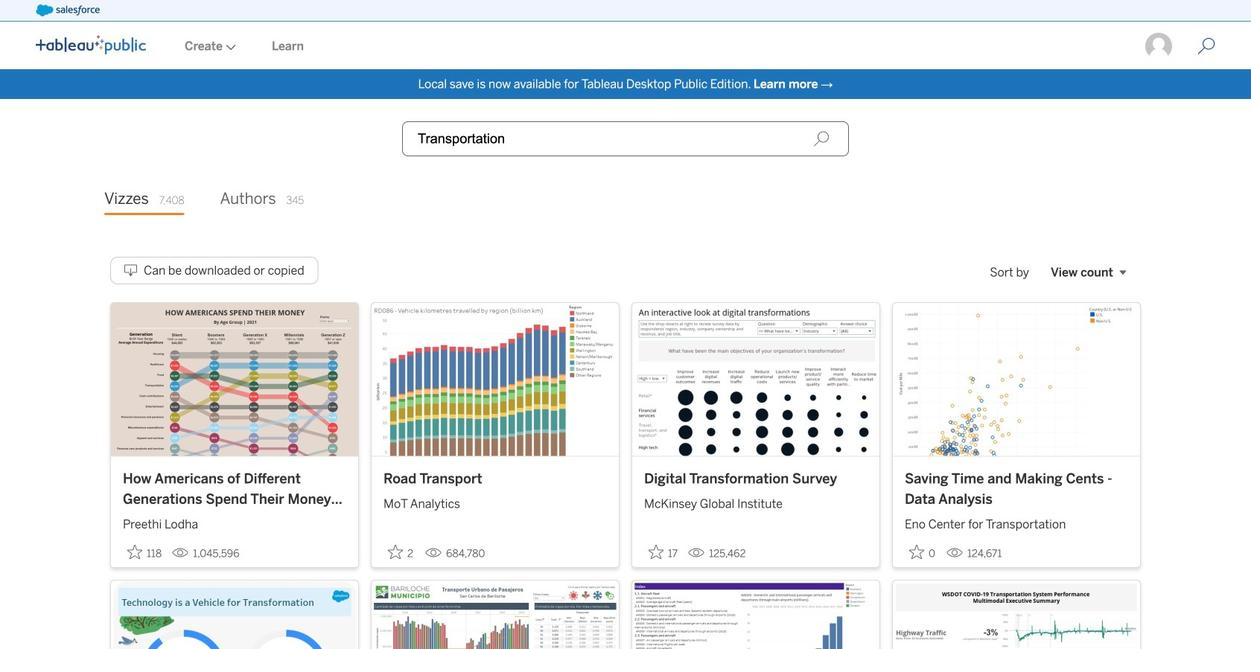 Task type: describe. For each thing, give the bounding box(es) containing it.
add favorite image for third workbook thumbnail
[[649, 545, 664, 560]]

add favorite image for add favorite button corresponding to 1st workbook thumbnail from right
[[910, 545, 925, 560]]

add favorite button for first workbook thumbnail from left
[[123, 541, 166, 565]]

add favorite button for 3rd workbook thumbnail from right
[[384, 541, 419, 565]]

2 workbook thumbnail image from the left
[[372, 303, 619, 456]]

add favorite image for 3rd workbook thumbnail from right's add favorite button
[[388, 545, 403, 560]]

4 workbook thumbnail image from the left
[[893, 303, 1141, 456]]

search image
[[814, 131, 830, 147]]

create image
[[223, 44, 236, 50]]

add favorite button for third workbook thumbnail
[[644, 541, 683, 565]]

salesforce logo image
[[36, 4, 100, 16]]

3 workbook thumbnail image from the left
[[633, 303, 880, 456]]



Task type: locate. For each thing, give the bounding box(es) containing it.
3 add favorite button from the left
[[644, 541, 683, 565]]

1 workbook thumbnail image from the left
[[111, 303, 358, 456]]

1 horizontal spatial add favorite image
[[910, 545, 925, 560]]

1 add favorite image from the left
[[127, 545, 142, 560]]

2 add favorite image from the left
[[910, 545, 925, 560]]

2 add favorite button from the left
[[384, 541, 419, 565]]

Search input field
[[402, 121, 849, 156]]

add favorite image
[[388, 545, 403, 560], [910, 545, 925, 560]]

1 add favorite image from the left
[[388, 545, 403, 560]]

add favorite button for 1st workbook thumbnail from right
[[905, 541, 941, 565]]

add favorite image
[[127, 545, 142, 560], [649, 545, 664, 560]]

gary.orlando image
[[1144, 31, 1174, 61]]

2 add favorite image from the left
[[649, 545, 664, 560]]

add favorite image for first workbook thumbnail from left
[[127, 545, 142, 560]]

logo image
[[36, 35, 146, 54]]

1 add favorite button from the left
[[123, 541, 166, 565]]

go to search image
[[1180, 37, 1234, 55]]

0 horizontal spatial add favorite image
[[127, 545, 142, 560]]

1 horizontal spatial add favorite image
[[649, 545, 664, 560]]

4 add favorite button from the left
[[905, 541, 941, 565]]

workbook thumbnail image
[[111, 303, 358, 456], [372, 303, 619, 456], [633, 303, 880, 456], [893, 303, 1141, 456]]

0 horizontal spatial add favorite image
[[388, 545, 403, 560]]

Add Favorite button
[[123, 541, 166, 565], [384, 541, 419, 565], [644, 541, 683, 565], [905, 541, 941, 565]]



Task type: vqa. For each thing, say whether or not it's contained in the screenshot.
Go to search image on the right top of the page
yes



